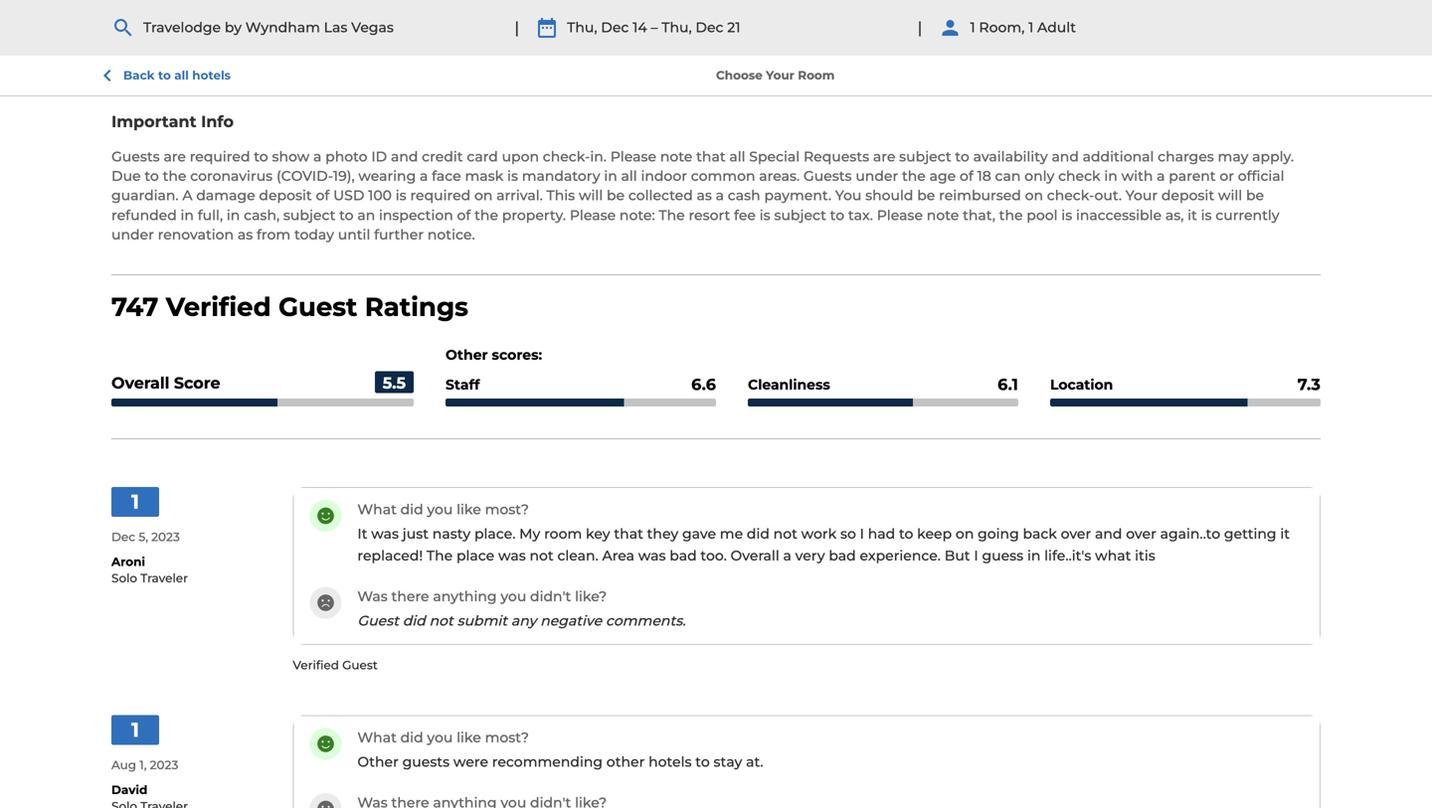 Task type: vqa. For each thing, say whether or not it's contained in the screenshot.
first Thu, from the right
yes



Task type: locate. For each thing, give the bounding box(es) containing it.
inaccessible
[[1076, 207, 1162, 224]]

to up age
[[955, 148, 970, 165]]

0 horizontal spatial all
[[174, 68, 189, 83]]

0 vertical spatial that
[[697, 148, 726, 165]]

1 vertical spatial i
[[974, 548, 979, 565]]

1 left adult
[[1029, 19, 1034, 36]]

all up common
[[730, 148, 746, 165]]

0 horizontal spatial overall
[[111, 373, 169, 393]]

fee
[[734, 207, 756, 224]]

1 vertical spatial it
[[1281, 526, 1290, 543]]

1 horizontal spatial hotels
[[649, 754, 692, 771]]

the inside guests are required to show a photo id and credit card upon check-in. please note that all special requests are subject to availability and additional charges may apply. due to the coronavirus (covid-19), wearing a face mask is mandatory in all indoor common areas. guests under the age of 18 can only check in with a parent or official guardian. a damage deposit of usd 100 is required on arrival. this will be collected as a cash payment. you should be reimbursed on check-out. your deposit will be refunded in full, in cash, subject to an inspection of the property. please note: the resort fee is subject to tax. please note that, the pool is inaccessible as, it is currently under renovation as from today until further notice.
[[659, 207, 685, 224]]

2 horizontal spatial subject
[[900, 148, 952, 165]]

2 most? from the top
[[485, 730, 529, 747]]

your down with
[[1126, 187, 1158, 204]]

check-
[[543, 148, 590, 165], [1047, 187, 1095, 204]]

0 vertical spatial room
[[182, 50, 219, 64]]

aug
[[111, 759, 136, 773]]

2 horizontal spatial not
[[774, 526, 798, 543]]

2023 right 1, in the left bottom of the page
[[150, 759, 178, 773]]

0 vertical spatial of
[[960, 168, 974, 185]]

0 vertical spatial under
[[856, 168, 899, 185]]

you up any
[[501, 589, 527, 605]]

bad down gave
[[670, 548, 697, 565]]

1 horizontal spatial the
[[659, 207, 685, 224]]

0 horizontal spatial the
[[427, 548, 453, 565]]

please down 'this'
[[570, 207, 616, 224]]

1 up aug 1, 2023
[[131, 718, 139, 743]]

an
[[357, 207, 375, 224]]

0 vertical spatial overall
[[111, 373, 169, 393]]

subject up today
[[283, 207, 336, 224]]

as up resort
[[697, 187, 712, 204]]

2 horizontal spatial and
[[1095, 526, 1123, 543]]

2 horizontal spatial be
[[1247, 187, 1265, 204]]

hotels
[[192, 68, 231, 83], [649, 754, 692, 771]]

cash,
[[244, 207, 280, 224]]

0 horizontal spatial guests
[[111, 148, 160, 165]]

like inside what did you like most? other guests were recommending other hotels to stay at.
[[457, 730, 481, 747]]

what did you like most? other guests were recommending other hotels to stay at.
[[358, 730, 764, 771]]

to down usd
[[339, 207, 354, 224]]

the down the collected
[[659, 207, 685, 224]]

dec left 14
[[601, 19, 629, 36]]

1 over from the left
[[1061, 526, 1092, 543]]

2 bad from the left
[[829, 548, 856, 565]]

1 vertical spatial hotels
[[649, 754, 692, 771]]

was down they
[[638, 548, 666, 565]]

traveler
[[141, 572, 188, 586]]

subject down payment.
[[774, 207, 827, 224]]

tab list
[[111, 0, 797, 54]]

like inside what did you like most? it was just nasty place.  my room key that they gave me did not work so i had to keep on going back over and over again..to getting it replaced! the place was not clean.  area was bad too. overall a very bad experience. but i guess in life..it's what itis
[[457, 501, 481, 518]]

–
[[651, 19, 658, 36]]

verified guest
[[293, 659, 378, 673]]

choose
[[716, 68, 763, 83]]

should
[[866, 187, 914, 204]]

may
[[1218, 148, 1249, 165]]

1 vertical spatial you
[[501, 589, 527, 605]]

not up very at the bottom right
[[774, 526, 798, 543]]

1 vertical spatial 2023
[[150, 759, 178, 773]]

not down anything
[[429, 613, 453, 630]]

hotels right other
[[649, 754, 692, 771]]

that up area
[[614, 526, 644, 543]]

getting
[[1225, 526, 1277, 543]]

what
[[1095, 548, 1132, 565]]

note left that,
[[927, 207, 959, 224]]

info
[[201, 112, 234, 131]]

1 horizontal spatial cell
[[269, 0, 1212, 28]]

2023 for aug 1, 2023
[[150, 759, 178, 773]]

did up just
[[401, 501, 423, 518]]

bad
[[670, 548, 697, 565], [829, 548, 856, 565]]

you inside what did you like most? it was just nasty place.  my room key that they gave me did not work so i had to keep on going back over and over again..to getting it replaced! the place was not clean.  area was bad too. overall a very bad experience. but i guess in life..it's what itis
[[427, 501, 453, 518]]

1 horizontal spatial that
[[697, 148, 726, 165]]

payment.
[[765, 187, 832, 204]]

that up common
[[697, 148, 726, 165]]

is right fee
[[760, 207, 771, 224]]

rooms button
[[295, 1, 393, 54]]

2 what from the top
[[358, 730, 397, 747]]

0 horizontal spatial deposit
[[259, 187, 312, 204]]

2 vertical spatial of
[[457, 207, 471, 224]]

required
[[190, 148, 250, 165], [410, 187, 471, 204]]

1 horizontal spatial as
[[697, 187, 712, 204]]

are inside row
[[416, 49, 438, 66]]

0 vertical spatial all
[[174, 68, 189, 83]]

1 horizontal spatial be
[[918, 187, 936, 204]]

inspection
[[379, 207, 453, 224]]

1 horizontal spatial room
[[798, 68, 835, 83]]

2 vertical spatial guest
[[342, 659, 378, 673]]

what inside what did you like most? it was just nasty place.  my room key that they gave me did not work so i had to keep on going back over and over again..to getting it replaced! the place was not clean.  area was bad too. overall a very bad experience. but i guess in life..it's what itis
[[358, 501, 397, 518]]

1 vertical spatial of
[[316, 187, 330, 204]]

1 vertical spatial note
[[927, 207, 959, 224]]

all rates displayed are for double occupancy unless otherwise noted.
[[285, 49, 768, 66]]

and inside what did you like most? it was just nasty place.  my room key that they gave me did not work so i had to keep on going back over and over again..to getting it replaced! the place was not clean.  area was bad too. overall a very bad experience. but i guess in life..it's what itis
[[1095, 526, 1123, 543]]

1 vertical spatial not
[[530, 548, 554, 565]]

1,
[[140, 759, 147, 773]]

to right the back
[[158, 68, 171, 83]]

travelodge by wyndham las vegas
[[143, 19, 394, 36]]

important info
[[111, 112, 234, 131]]

as
[[697, 187, 712, 204], [238, 226, 253, 243]]

0 horizontal spatial cell
[[113, 0, 267, 28]]

2 like from the top
[[457, 730, 481, 747]]

0 vertical spatial 2023
[[151, 530, 180, 545]]

at.
[[746, 754, 764, 771]]

1 | from the left
[[515, 18, 519, 37]]

were
[[454, 754, 489, 771]]

the
[[659, 207, 685, 224], [427, 548, 453, 565]]

check- up mandatory
[[543, 148, 590, 165]]

0 horizontal spatial over
[[1061, 526, 1092, 543]]

1 horizontal spatial under
[[856, 168, 899, 185]]

to down you
[[830, 207, 845, 224]]

not down my on the bottom
[[530, 548, 554, 565]]

1 horizontal spatial subject
[[774, 207, 827, 224]]

1 will from the left
[[579, 187, 603, 204]]

| up all rates displayed are for double occupancy unless otherwise noted.
[[515, 18, 519, 37]]

you up nasty
[[427, 501, 453, 518]]

1 vertical spatial as
[[238, 226, 253, 243]]

due
[[111, 168, 141, 185]]

2 vertical spatial all
[[621, 168, 637, 185]]

to inside what did you like most? other guests were recommending other hotels to stay at.
[[696, 754, 710, 771]]

anything
[[433, 589, 497, 605]]

1 vertical spatial guests
[[804, 168, 852, 185]]

was down place.
[[498, 548, 526, 565]]

most? for nasty
[[485, 501, 529, 518]]

1 vertical spatial required
[[410, 187, 471, 204]]

most? for recommending
[[485, 730, 529, 747]]

0 vertical spatial the
[[659, 207, 685, 224]]

comments.
[[606, 613, 686, 630]]

$
[[1057, 22, 1061, 32]]

1 what from the top
[[358, 501, 397, 518]]

2 horizontal spatial are
[[873, 148, 896, 165]]

most? inside what did you like most? it was just nasty place.  my room key that they gave me did not work so i had to keep on going back over and over again..to getting it replaced! the place was not clean.  area was bad too. overall a very bad experience. but i guess in life..it's what itis
[[485, 501, 529, 518]]

(covid-
[[277, 168, 333, 185]]

overview
[[136, 19, 203, 36]]

verified
[[166, 292, 271, 323], [293, 659, 339, 673]]

2 thu, from the left
[[662, 19, 692, 36]]

6.6
[[692, 375, 716, 394]]

what inside what did you like most? other guests were recommending other hotels to stay at.
[[358, 730, 397, 747]]

and up what
[[1095, 526, 1123, 543]]

1 horizontal spatial deposit
[[1162, 187, 1215, 204]]

under up the should
[[856, 168, 899, 185]]

the up a
[[163, 168, 187, 185]]

guest
[[279, 292, 358, 323], [358, 613, 399, 630], [342, 659, 378, 673]]

your inside guests are required to show a photo id and credit card upon check-in. please note that all special requests are subject to availability and additional charges may apply. due to the coronavirus (covid-19), wearing a face mask is mandatory in all indoor common areas. guests under the age of 18 can only check in with a parent or official guardian. a damage deposit of usd 100 is required on arrival. this will be collected as a cash payment. you should be reimbursed on check-out. your deposit will be refunded in full, in cash, subject to an inspection of the property. please note: the resort fee is subject to tax. please note that, the pool is inaccessible as, it is currently under renovation as from today until further notice.
[[1126, 187, 1158, 204]]

what for what did you like most? other guests were recommending other hotels to stay at.
[[358, 730, 397, 747]]

recommending
[[492, 754, 603, 771]]

1 vertical spatial under
[[111, 226, 154, 243]]

on up but
[[956, 526, 974, 543]]

1 vertical spatial room
[[798, 68, 835, 83]]

like up the were
[[457, 730, 481, 747]]

0 vertical spatial your
[[766, 68, 795, 83]]

what did you like most? it was just nasty place.  my room key that they gave me did not work so i had to keep on going back over and over again..to getting it replaced! the place was not clean.  area was bad too. overall a very bad experience. but i guess in life..it's what itis
[[358, 501, 1290, 565]]

on down only on the right of the page
[[1025, 187, 1044, 204]]

0 horizontal spatial hotels
[[192, 68, 231, 83]]

card
[[467, 148, 498, 165]]

| for 1 room, 1 adult
[[918, 18, 923, 37]]

aroni
[[111, 555, 145, 569]]

hotels down room rates at the top
[[192, 68, 231, 83]]

thu, up occupancy
[[567, 19, 597, 36]]

the left pool
[[1000, 207, 1023, 224]]

age
[[930, 168, 956, 185]]

will right 'this'
[[579, 187, 603, 204]]

required down face
[[410, 187, 471, 204]]

14
[[633, 19, 647, 36]]

tax.
[[848, 207, 873, 224]]

0 horizontal spatial verified
[[166, 292, 271, 323]]

dec
[[601, 19, 629, 36], [696, 19, 724, 36], [111, 530, 135, 545]]

1 room, 1 adult
[[970, 19, 1077, 36]]

0 horizontal spatial be
[[607, 187, 625, 204]]

was up 'replaced!'
[[371, 526, 399, 543]]

0 horizontal spatial other
[[358, 754, 399, 771]]

0 vertical spatial guests
[[111, 148, 160, 165]]

a left very at the bottom right
[[783, 548, 792, 565]]

i right so
[[860, 526, 865, 543]]

under
[[856, 168, 899, 185], [111, 226, 154, 243]]

0 horizontal spatial room
[[182, 50, 219, 64]]

|
[[515, 18, 519, 37], [918, 18, 923, 37]]

room inside all rates displayed are for double occupancy unless otherwise noted. row
[[182, 50, 219, 64]]

the down nasty
[[427, 548, 453, 565]]

| left "room,"
[[918, 18, 923, 37]]

0 horizontal spatial will
[[579, 187, 603, 204]]

1 vertical spatial other
[[358, 754, 399, 771]]

1 vertical spatial guest
[[358, 613, 399, 630]]

2023 right the '5,'
[[151, 530, 180, 545]]

1 vertical spatial verified
[[293, 659, 339, 673]]

i right but
[[974, 548, 979, 565]]

2 vertical spatial you
[[427, 730, 453, 747]]

to up experience.
[[899, 526, 914, 543]]

subject up age
[[900, 148, 952, 165]]

of up notice.
[[457, 207, 471, 224]]

mask
[[465, 168, 504, 185]]

very
[[796, 548, 825, 565]]

are left for
[[416, 49, 438, 66]]

deposit down (covid-
[[259, 187, 312, 204]]

bad down so
[[829, 548, 856, 565]]

other
[[607, 754, 645, 771]]

be down age
[[918, 187, 936, 204]]

&
[[206, 19, 216, 36]]

coronavirus
[[190, 168, 273, 185]]

row
[[113, 0, 1212, 28]]

1 vertical spatial the
[[427, 548, 453, 565]]

you inside what did you like most? other guests were recommending other hotels to stay at.
[[427, 730, 453, 747]]

required up coronavirus
[[190, 148, 250, 165]]

1 horizontal spatial it
[[1281, 526, 1290, 543]]

thu,
[[567, 19, 597, 36], [662, 19, 692, 36]]

0 vertical spatial what
[[358, 501, 397, 518]]

most? inside what did you like most? other guests were recommending other hotels to stay at.
[[485, 730, 529, 747]]

100
[[368, 187, 392, 204]]

0 horizontal spatial that
[[614, 526, 644, 543]]

a
[[313, 148, 322, 165], [420, 168, 428, 185], [1157, 168, 1166, 185], [716, 187, 724, 204], [783, 548, 792, 565]]

room
[[182, 50, 219, 64], [798, 68, 835, 83]]

what up it at left
[[358, 501, 397, 518]]

guest inside was there anything you didn't like? guest did not submit any negative comments.
[[358, 613, 399, 630]]

show
[[272, 148, 310, 165]]

that inside what did you like most? it was just nasty place.  my room key that they gave me did not work so i had to keep on going back over and over again..to getting it replaced! the place was not clean.  area was bad too. overall a very bad experience. but i guess in life..it's what itis
[[614, 526, 644, 543]]

all down room rates at the top
[[174, 68, 189, 83]]

it right as,
[[1188, 207, 1198, 224]]

a inside what did you like most? it was just nasty place.  my room key that they gave me did not work so i had to keep on going back over and over again..to getting it replaced! the place was not clean.  area was bad too. overall a very bad experience. but i guess in life..it's what itis
[[783, 548, 792, 565]]

1 most? from the top
[[485, 501, 529, 518]]

other up staff
[[446, 347, 488, 364]]

like for recommending
[[457, 730, 481, 747]]

availability
[[974, 148, 1048, 165]]

and up check
[[1052, 148, 1079, 165]]

indoor
[[641, 168, 687, 185]]

back
[[1023, 526, 1057, 543]]

please down the should
[[877, 207, 923, 224]]

under down refunded
[[111, 226, 154, 243]]

0 horizontal spatial subject
[[283, 207, 336, 224]]

and right id at left top
[[391, 148, 418, 165]]

1 thu, from the left
[[567, 19, 597, 36]]

2 | from the left
[[918, 18, 923, 37]]

2 vertical spatial not
[[429, 613, 453, 630]]

in down back
[[1028, 548, 1041, 565]]

0 vertical spatial i
[[860, 526, 865, 543]]

the left age
[[902, 168, 926, 185]]

2 horizontal spatial all
[[730, 148, 746, 165]]

to left stay
[[696, 754, 710, 771]]

hotels inside what did you like most? other guests were recommending other hotels to stay at.
[[649, 754, 692, 771]]

1 like from the top
[[457, 501, 481, 518]]

| for thu, dec 14 – thu, dec 21
[[515, 18, 519, 37]]

0 horizontal spatial bad
[[670, 548, 697, 565]]

room right choose
[[798, 68, 835, 83]]

it inside what did you like most? it was just nasty place.  my room key that they gave me did not work so i had to keep on going back over and over again..to getting it replaced! the place was not clean.  area was bad too. overall a very bad experience. but i guess in life..it's what itis
[[1281, 526, 1290, 543]]

1 vertical spatial check-
[[1047, 187, 1095, 204]]

other left guests
[[358, 754, 399, 771]]

is
[[507, 168, 518, 185], [396, 187, 407, 204], [760, 207, 771, 224], [1062, 207, 1073, 224], [1201, 207, 1212, 224]]

0 vertical spatial most?
[[485, 501, 529, 518]]

cell
[[113, 0, 267, 28], [269, 0, 1212, 28]]

0 horizontal spatial it
[[1188, 207, 1198, 224]]

renovation
[[158, 226, 234, 243]]

1 vertical spatial your
[[1126, 187, 1158, 204]]

did down there
[[403, 613, 426, 630]]

of
[[960, 168, 974, 185], [316, 187, 330, 204], [457, 207, 471, 224]]

did up guests
[[401, 730, 423, 747]]

2 horizontal spatial was
[[638, 548, 666, 565]]

negative
[[540, 613, 602, 630]]

room up "back to all hotels"
[[182, 50, 219, 64]]

most? up place.
[[485, 501, 529, 518]]

double
[[465, 49, 515, 66]]

you for nasty
[[427, 501, 453, 518]]

guests
[[111, 148, 160, 165], [804, 168, 852, 185]]

0 vertical spatial hotels
[[192, 68, 231, 83]]

overall left score
[[111, 373, 169, 393]]

is right as,
[[1201, 207, 1212, 224]]

was
[[371, 526, 399, 543], [498, 548, 526, 565], [638, 548, 666, 565]]

2 deposit from the left
[[1162, 187, 1215, 204]]

0 vertical spatial required
[[190, 148, 250, 165]]

a right with
[[1157, 168, 1166, 185]]

like up nasty
[[457, 501, 481, 518]]

2023
[[151, 530, 180, 545], [150, 759, 178, 773]]

guests
[[403, 754, 450, 771]]

2 horizontal spatial on
[[1025, 187, 1044, 204]]

1 bad from the left
[[670, 548, 697, 565]]

deposit
[[259, 187, 312, 204], [1162, 187, 1215, 204]]

you for recommending
[[427, 730, 453, 747]]

1 horizontal spatial note
[[927, 207, 959, 224]]

dec left 21
[[696, 19, 724, 36]]

all rates displayed are for double occupancy unless otherwise noted. row
[[113, 30, 1212, 85]]

0 vertical spatial it
[[1188, 207, 1198, 224]]

was
[[358, 589, 388, 605]]

over up life..it's
[[1061, 526, 1092, 543]]

of left 18
[[960, 168, 974, 185]]

reviews button
[[610, 1, 715, 54]]

0 horizontal spatial dec
[[111, 530, 135, 545]]

check- down check
[[1047, 187, 1095, 204]]

1 horizontal spatial other
[[446, 347, 488, 364]]

are down important info
[[164, 148, 186, 165]]

further
[[374, 226, 424, 243]]

over up 'itis' on the bottom
[[1126, 526, 1157, 543]]

dec left the '5,'
[[111, 530, 135, 545]]

0 horizontal spatial thu,
[[567, 19, 597, 36]]

on down mask at left
[[475, 187, 493, 204]]

19),
[[333, 168, 355, 185]]

note up indoor
[[660, 148, 693, 165]]

0 vertical spatial verified
[[166, 292, 271, 323]]

1 horizontal spatial |
[[918, 18, 923, 37]]

1 vertical spatial like
[[457, 730, 481, 747]]

1 horizontal spatial verified
[[293, 659, 339, 673]]

0 horizontal spatial check-
[[543, 148, 590, 165]]

currently
[[1216, 207, 1280, 224]]

overall
[[111, 373, 169, 393], [731, 548, 780, 565]]

1 horizontal spatial check-
[[1047, 187, 1095, 204]]

in down a
[[181, 207, 194, 224]]



Task type: describe. For each thing, give the bounding box(es) containing it.
0 horizontal spatial are
[[164, 148, 186, 165]]

place.
[[475, 526, 516, 543]]

official
[[1238, 168, 1285, 185]]

area
[[602, 548, 635, 565]]

all
[[285, 49, 303, 66]]

as,
[[1166, 207, 1184, 224]]

staff
[[446, 377, 480, 393]]

solo
[[111, 572, 137, 586]]

please right in.
[[611, 148, 657, 165]]

to inside button
[[158, 68, 171, 83]]

2 cell from the left
[[269, 0, 1212, 28]]

other inside what did you like most? other guests were recommending other hotels to stay at.
[[358, 754, 399, 771]]

did right me
[[747, 526, 770, 543]]

itis
[[1135, 548, 1156, 565]]

the inside what did you like most? it was just nasty place.  my room key that they gave me did not work so i had to keep on going back over and over again..to getting it replaced! the place was not clean.  area was bad too. overall a very bad experience. but i guess in life..it's what itis
[[427, 548, 453, 565]]

choose your room
[[716, 68, 835, 83]]

2 horizontal spatial of
[[960, 168, 974, 185]]

noted.
[[723, 49, 768, 66]]

arrival.
[[497, 187, 543, 204]]

a down common
[[716, 187, 724, 204]]

that inside guests are required to show a photo id and credit card upon check-in. please note that all special requests are subject to availability and additional charges may apply. due to the coronavirus (covid-19), wearing a face mask is mandatory in all indoor common areas. guests under the age of 18 can only check in with a parent or official guardian. a damage deposit of usd 100 is required on arrival. this will be collected as a cash payment. you should be reimbursed on check-out. your deposit will be refunded in full, in cash, subject to an inspection of the property. please note: the resort fee is subject to tax. please note that, the pool is inaccessible as, it is currently under renovation as from today until further notice.
[[697, 148, 726, 165]]

requests
[[804, 148, 870, 165]]

3 be from the left
[[1247, 187, 1265, 204]]

did inside was there anything you didn't like? guest did not submit any negative comments.
[[403, 613, 426, 630]]

1 horizontal spatial of
[[457, 207, 471, 224]]

to left show at left top
[[254, 148, 268, 165]]

but
[[945, 548, 971, 565]]

to inside what did you like most? it was just nasty place.  my room key that they gave me did not work so i had to keep on going back over and over again..to getting it replaced! the place was not clean.  area was bad too. overall a very bad experience. but i guess in life..it's what itis
[[899, 526, 914, 543]]

photos
[[220, 19, 269, 36]]

stay
[[714, 754, 743, 771]]

did inside what did you like most? other guests were recommending other hotels to stay at.
[[401, 730, 423, 747]]

photo
[[325, 148, 368, 165]]

1 horizontal spatial required
[[410, 187, 471, 204]]

like?
[[575, 589, 607, 605]]

in down in.
[[604, 168, 618, 185]]

hotels inside button
[[192, 68, 231, 83]]

in up out.
[[1105, 168, 1118, 185]]

1 vertical spatial all
[[730, 148, 746, 165]]

2 will from the left
[[1219, 187, 1243, 204]]

0 horizontal spatial as
[[238, 226, 253, 243]]

0 horizontal spatial was
[[371, 526, 399, 543]]

reimbursed
[[939, 187, 1022, 204]]

0 horizontal spatial required
[[190, 148, 250, 165]]

not inside was there anything you didn't like? guest did not submit any negative comments.
[[429, 613, 453, 630]]

0 vertical spatial check-
[[543, 148, 590, 165]]

work
[[802, 526, 837, 543]]

resort
[[689, 207, 731, 224]]

2 be from the left
[[918, 187, 936, 204]]

2023 for dec 5, 2023
[[151, 530, 180, 545]]

in inside what did you like most? it was just nasty place.  my room key that they gave me did not work so i had to keep on going back over and over again..to getting it replaced! the place was not clean.  area was bad too. overall a very bad experience. but i guess in life..it's what itis
[[1028, 548, 1041, 565]]

the down arrival.
[[475, 207, 498, 224]]

guests are required to show a photo id and credit card upon check-in. please note that all special requests are subject to availability and additional charges may apply. due to the coronavirus (covid-19), wearing a face mask is mandatory in all indoor common areas. guests under the age of 18 can only check in with a parent or official guardian. a damage deposit of usd 100 is required on arrival. this will be collected as a cash payment. you should be reimbursed on check-out. your deposit will be refunded in full, in cash, subject to an inspection of the property. please note: the resort fee is subject to tax. please note that, the pool is inaccessible as, it is currently under renovation as from today until further notice.
[[111, 148, 1294, 243]]

me
[[720, 526, 743, 543]]

back
[[123, 68, 155, 83]]

important
[[111, 112, 197, 131]]

can
[[995, 168, 1021, 185]]

0 vertical spatial guest
[[279, 292, 358, 323]]

today
[[294, 226, 334, 243]]

1 horizontal spatial and
[[1052, 148, 1079, 165]]

location
[[1051, 377, 1114, 393]]

face
[[432, 168, 461, 185]]

usd
[[333, 187, 365, 204]]

0 horizontal spatial your
[[766, 68, 795, 83]]

or
[[1220, 168, 1235, 185]]

21
[[728, 19, 741, 36]]

keep
[[917, 526, 952, 543]]

0 horizontal spatial on
[[475, 187, 493, 204]]

like for nasty
[[457, 501, 481, 518]]

all rates displayed are for double occupancy unless otherwise noted. row group
[[113, 0, 1212, 85]]

check
[[1059, 168, 1101, 185]]

2 horizontal spatial dec
[[696, 19, 724, 36]]

ratings
[[365, 292, 469, 323]]

0 vertical spatial not
[[774, 526, 798, 543]]

on inside what did you like most? it was just nasty place.  my room key that they gave me did not work so i had to keep on going back over and over again..to getting it replaced! the place was not clean.  area was bad too. overall a very bad experience. but i guess in life..it's what itis
[[956, 526, 974, 543]]

1 cell from the left
[[113, 0, 267, 28]]

you inside was there anything you didn't like? guest did not submit any negative comments.
[[501, 589, 527, 605]]

about button
[[516, 1, 608, 54]]

property.
[[502, 207, 566, 224]]

credit
[[422, 148, 463, 165]]

they
[[647, 526, 679, 543]]

scores:
[[492, 347, 542, 364]]

1 left "room,"
[[970, 19, 976, 36]]

2 over from the left
[[1126, 526, 1157, 543]]

experience.
[[860, 548, 941, 565]]

747 verified guest ratings
[[111, 292, 469, 323]]

didn't
[[530, 589, 571, 605]]

1191
[[1063, 21, 1084, 35]]

life..it's
[[1045, 548, 1092, 565]]

overview & photos button
[[112, 1, 293, 54]]

apply.
[[1253, 148, 1294, 165]]

5.5
[[383, 374, 406, 393]]

clean.
[[558, 548, 599, 565]]

1 horizontal spatial i
[[974, 548, 979, 565]]

0 horizontal spatial i
[[860, 526, 865, 543]]

mandatory
[[522, 168, 600, 185]]

what for what did you like most? it was just nasty place.  my room key that they gave me did not work so i had to keep on going back over and over again..to getting it replaced! the place was not clean.  area was bad too. overall a very bad experience. but i guess in life..it's what itis
[[358, 501, 397, 518]]

is right the 100
[[396, 187, 407, 204]]

from
[[257, 226, 291, 243]]

1 horizontal spatial all
[[621, 168, 637, 185]]

0 vertical spatial as
[[697, 187, 712, 204]]

so
[[841, 526, 856, 543]]

room rates
[[182, 50, 257, 64]]

1 horizontal spatial guests
[[804, 168, 852, 185]]

a
[[182, 187, 193, 204]]

1 be from the left
[[607, 187, 625, 204]]

by
[[225, 19, 242, 36]]

0 vertical spatial other
[[446, 347, 488, 364]]

david
[[111, 783, 148, 798]]

with
[[1122, 168, 1153, 185]]

unless
[[599, 49, 645, 66]]

other scores:
[[446, 347, 542, 364]]

overall inside what did you like most? it was just nasty place.  my room key that they gave me did not work so i had to keep on going back over and over again..to getting it replaced! the place was not clean.  area was bad too. overall a very bad experience. but i guess in life..it's what itis
[[731, 548, 780, 565]]

0 horizontal spatial and
[[391, 148, 418, 165]]

again..to
[[1161, 526, 1221, 543]]

this
[[547, 187, 575, 204]]

1 horizontal spatial dec
[[601, 19, 629, 36]]

is up arrival.
[[507, 168, 518, 185]]

tab list containing overview & photos
[[111, 0, 797, 54]]

full,
[[198, 207, 223, 224]]

rates
[[307, 49, 341, 66]]

7.3
[[1298, 375, 1321, 394]]

0 vertical spatial note
[[660, 148, 693, 165]]

all inside button
[[174, 68, 189, 83]]

damage
[[196, 187, 255, 204]]

displayed
[[345, 49, 412, 66]]

parent
[[1169, 168, 1216, 185]]

place
[[457, 548, 495, 565]]

only
[[1025, 168, 1055, 185]]

adult
[[1038, 19, 1077, 36]]

additional
[[1083, 148, 1154, 165]]

in down "damage"
[[227, 207, 240, 224]]

1 deposit from the left
[[259, 187, 312, 204]]

gave
[[682, 526, 716, 543]]

1 horizontal spatial was
[[498, 548, 526, 565]]

to up guardian.
[[145, 168, 159, 185]]

had
[[868, 526, 896, 543]]

dec 5, 2023
[[111, 530, 180, 545]]

you
[[835, 187, 862, 204]]

1 horizontal spatial not
[[530, 548, 554, 565]]

reviews
[[634, 19, 692, 36]]

it inside guests are required to show a photo id and credit card upon check-in. please note that all special requests are subject to availability and additional charges may apply. due to the coronavirus (covid-19), wearing a face mask is mandatory in all indoor common areas. guests under the age of 18 can only check in with a parent or official guardian. a damage deposit of usd 100 is required on arrival. this will be collected as a cash payment. you should be reimbursed on check-out. your deposit will be refunded in full, in cash, subject to an inspection of the property. please note: the resort fee is subject to tax. please note that, the pool is inaccessible as, it is currently under renovation as from today until further notice.
[[1188, 207, 1198, 224]]

1 up the '5,'
[[131, 490, 139, 514]]

replaced!
[[358, 548, 423, 565]]

aroni solo traveler
[[111, 555, 188, 586]]

score
[[174, 373, 220, 393]]

las
[[324, 19, 348, 36]]

vegas
[[351, 19, 394, 36]]

common
[[691, 168, 756, 185]]

a up (covid-
[[313, 148, 322, 165]]

a left face
[[420, 168, 428, 185]]

is right pool
[[1062, 207, 1073, 224]]



